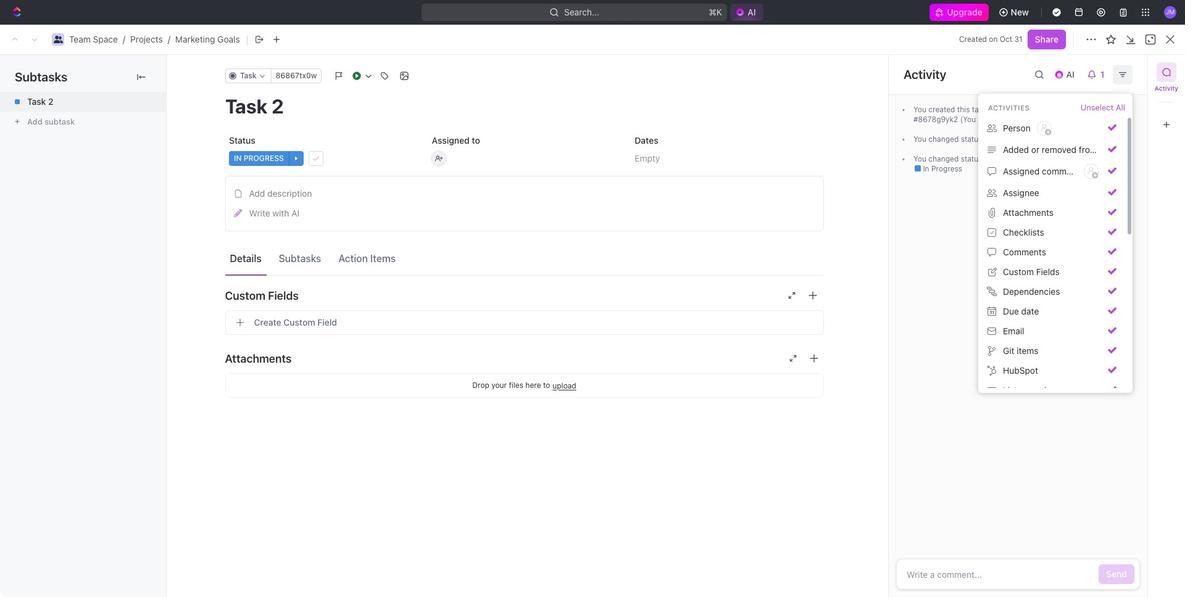 Task type: vqa. For each thing, say whether or not it's contained in the screenshot.
Custom Fields in dropdown button
yes



Task type: locate. For each thing, give the bounding box(es) containing it.
2 horizontal spatial custom
[[1003, 267, 1034, 277]]

tab list
[[187, 193, 415, 217]]

2 / from the left
[[168, 34, 170, 44]]

changed status from up progress
[[927, 154, 1003, 164]]

attachments down create in the bottom left of the page
[[225, 352, 292, 365]]

team space / projects / marketing goals |
[[69, 33, 249, 45]]

1 vertical spatial activity
[[1155, 85, 1179, 92]]

list moved button
[[984, 381, 1122, 401]]

1 am from the top
[[1119, 105, 1130, 114]]

row
[[172, 217, 1171, 238], [172, 236, 1171, 261]]

custom down comments
[[1003, 267, 1034, 277]]

new for new
[[1011, 7, 1029, 17]]

add
[[249, 188, 265, 199]]

‎task 2
[[27, 96, 53, 107]]

table
[[172, 217, 1171, 261]]

custom left field
[[284, 317, 315, 328]]

0 horizontal spatial custom
[[225, 289, 265, 302]]

1 horizontal spatial assigned
[[1003, 166, 1040, 177]]

created left me
[[860, 85, 897, 96]]

from for yesterday
[[985, 154, 1001, 164]]

86867tx0w button
[[270, 69, 322, 83]]

list down 'hubspot'
[[1003, 385, 1018, 396]]

oct for changed status from
[[1064, 135, 1076, 144]]

0 vertical spatial fields
[[1037, 267, 1060, 277]]

dashboard link
[[183, 100, 493, 120], [855, 100, 1165, 120]]

home link
[[5, 60, 152, 80]]

new button
[[994, 2, 1037, 22]]

fields inside custom fields button
[[1037, 267, 1060, 277]]

0 vertical spatial custom
[[1003, 267, 1034, 277]]

1 vertical spatial assigned
[[1003, 166, 1040, 177]]

removed
[[1042, 144, 1077, 155]]

31 up yesterday
[[1078, 135, 1087, 144]]

0 vertical spatial created
[[959, 35, 987, 44]]

2 oct 31 at 10:54 am from the top
[[1064, 135, 1130, 144]]

am right unselect
[[1119, 105, 1130, 114]]

changed status from down (you
[[927, 135, 1003, 144]]

hubspot
[[1003, 365, 1038, 376]]

2 10:54 from the top
[[1097, 135, 1117, 144]]

2 vertical spatial you
[[914, 154, 927, 164]]

email button
[[984, 322, 1122, 341]]

new dashboard
[[1108, 34, 1173, 44]]

1 vertical spatial you
[[914, 135, 927, 144]]

date updated
[[860, 223, 907, 232]]

0 vertical spatial status
[[961, 135, 983, 144]]

oct
[[1000, 35, 1013, 44], [1064, 105, 1076, 114], [1064, 135, 1076, 144]]

31 up person button
[[1078, 105, 1087, 114]]

subtasks
[[15, 70, 67, 84], [279, 253, 321, 264]]

me
[[913, 85, 928, 96]]

1 vertical spatial changed
[[929, 154, 959, 164]]

cell
[[1050, 237, 1149, 259], [1149, 237, 1171, 259]]

#8678g9yk2
[[914, 115, 958, 124]]

custom up create in the bottom left of the page
[[225, 289, 265, 302]]

created left on
[[959, 35, 987, 44]]

0 horizontal spatial fields
[[268, 289, 299, 302]]

1 vertical spatial am
[[1119, 135, 1130, 144]]

1 vertical spatial status
[[961, 154, 983, 164]]

0 horizontal spatial by
[[900, 85, 911, 96]]

1 vertical spatial attachments
[[225, 352, 292, 365]]

1 vertical spatial custom
[[225, 289, 265, 302]]

dashboards down add at left top
[[226, 199, 275, 209]]

0 horizontal spatial /
[[123, 34, 125, 44]]

you up in
[[914, 154, 927, 164]]

1 horizontal spatial activity
[[1155, 85, 1179, 92]]

home
[[30, 64, 53, 75]]

tab list containing my dashboards
[[187, 193, 415, 217]]

status down (you
[[961, 135, 983, 144]]

oct 31 at 10:54 am up person button
[[1064, 105, 1130, 114]]

oct for created this task by copying
[[1064, 105, 1076, 114]]

access)
[[1019, 115, 1047, 124]]

1 vertical spatial new
[[1108, 34, 1126, 44]]

status up progress
[[961, 154, 983, 164]]

2 vertical spatial 31
[[1078, 135, 1087, 144]]

dashboards link
[[5, 123, 152, 143]]

dashboards right 'search'
[[1039, 34, 1088, 44]]

fields up the create custom field in the bottom of the page
[[268, 289, 299, 302]]

1 horizontal spatial created
[[959, 35, 987, 44]]

attachments
[[1003, 207, 1054, 218], [225, 352, 292, 365]]

to inside drop your files here to upload
[[543, 381, 550, 390]]

my dashboards button
[[209, 193, 278, 217]]

0 vertical spatial custom fields
[[1003, 267, 1060, 277]]

2 changed status from from the top
[[927, 154, 1003, 164]]

have
[[999, 115, 1017, 124]]

1 10:54 from the top
[[1097, 105, 1117, 114]]

activity down new dashboard button at the top of page
[[1155, 85, 1179, 92]]

fields
[[1037, 267, 1060, 277], [268, 289, 299, 302]]

send
[[1107, 569, 1127, 580]]

am for created this task by copying
[[1119, 105, 1130, 114]]

comments
[[1042, 166, 1084, 177]]

by up don't
[[989, 105, 998, 114]]

you
[[914, 105, 927, 114], [914, 135, 927, 144], [914, 154, 927, 164]]

31 for changed status from
[[1078, 135, 1087, 144]]

0 horizontal spatial created
[[860, 85, 897, 96]]

activity inside task sidebar navigation tab list
[[1155, 85, 1179, 92]]

attachments inside attachments button
[[1003, 207, 1054, 218]]

dashboard link down "86867tx0w" button at left
[[183, 100, 493, 120]]

from
[[985, 135, 1001, 144], [1079, 144, 1098, 155], [985, 154, 1001, 164]]

0 vertical spatial you
[[914, 105, 927, 114]]

yesterday at 4:15 pm
[[1056, 154, 1130, 164]]

at left all
[[1089, 105, 1095, 114]]

1 changed from the top
[[929, 135, 959, 144]]

1 horizontal spatial dashboard link
[[855, 100, 1165, 120]]

status for oct
[[961, 135, 983, 144]]

from inside button
[[1079, 144, 1098, 155]]

1 vertical spatial oct
[[1064, 105, 1076, 114]]

space
[[93, 34, 118, 44]]

‎task
[[27, 96, 46, 107]]

in
[[923, 164, 930, 173]]

1 vertical spatial 10:54
[[1097, 135, 1117, 144]]

2 row from the top
[[172, 236, 1171, 261]]

oct 31 at 10:54 am up yesterday at 4:15 pm
[[1064, 135, 1130, 144]]

git
[[1003, 346, 1015, 356]]

from down don't
[[985, 135, 1001, 144]]

1 horizontal spatial by
[[989, 105, 998, 114]]

0 vertical spatial assigned
[[432, 135, 469, 146]]

1 horizontal spatial fields
[[1037, 267, 1060, 277]]

am for changed status from
[[1119, 135, 1130, 144]]

Edit task name text field
[[225, 94, 824, 118]]

yesterday
[[1056, 154, 1091, 164]]

added or removed from list button
[[984, 140, 1122, 160]]

2 you from the top
[[914, 135, 927, 144]]

you down #8678g9yk2
[[914, 135, 927, 144]]

0 vertical spatial new
[[1011, 7, 1029, 17]]

pencil image
[[234, 210, 242, 218]]

drop
[[473, 381, 489, 390]]

2 vertical spatial oct
[[1064, 135, 1076, 144]]

oct 31 at 10:54 am for changed status from
[[1064, 135, 1130, 144]]

/ right projects
[[168, 34, 170, 44]]

dashboards inside search dashboards button
[[1039, 34, 1088, 44]]

at for created this task by copying
[[1089, 105, 1095, 114]]

by left me
[[900, 85, 911, 96]]

/ right 'space'
[[123, 34, 125, 44]]

dashboards down docs
[[30, 127, 79, 138]]

0 vertical spatial changed
[[929, 135, 959, 144]]

goals
[[217, 34, 240, 44]]

0 horizontal spatial custom fields
[[225, 289, 299, 302]]

at
[[1089, 105, 1095, 114], [1089, 135, 1095, 144], [1093, 154, 1100, 164]]

my
[[212, 199, 224, 209]]

you for yesterday at 4:15 pm
[[914, 154, 927, 164]]

assigned
[[432, 135, 469, 146], [1003, 166, 1040, 177]]

to right do
[[1035, 154, 1042, 164]]

all
[[1116, 102, 1126, 112]]

0 horizontal spatial dashboard link
[[183, 100, 493, 120]]

0 vertical spatial subtasks
[[15, 70, 67, 84]]

attachments button
[[225, 344, 824, 374]]

from for oct
[[985, 135, 1001, 144]]

added
[[1003, 144, 1029, 155]]

custom fields inside button
[[1003, 267, 1060, 277]]

0 horizontal spatial list
[[1003, 385, 1018, 396]]

1 vertical spatial at
[[1089, 135, 1095, 144]]

2 vertical spatial custom
[[284, 317, 315, 328]]

open
[[1029, 135, 1050, 144]]

custom fields
[[1003, 267, 1060, 277], [225, 289, 299, 302]]

1 you from the top
[[914, 105, 927, 114]]

assigned for assigned comments
[[1003, 166, 1040, 177]]

1 vertical spatial created
[[860, 85, 897, 96]]

at up yesterday at 4:15 pm
[[1089, 135, 1095, 144]]

0 vertical spatial activity
[[904, 67, 947, 81]]

1 vertical spatial subtasks
[[279, 253, 321, 264]]

from left 4:15
[[1079, 144, 1098, 155]]

‎task 2 link
[[0, 92, 166, 112]]

subtasks down 'ai'
[[279, 253, 321, 264]]

0 vertical spatial am
[[1119, 105, 1130, 114]]

changed down #8678g9yk2
[[929, 135, 959, 144]]

1 dashboard link from the left
[[183, 100, 493, 120]]

created on oct 31
[[959, 35, 1023, 44]]

0 vertical spatial list
[[1100, 144, 1114, 155]]

dashboards inside my dashboards button
[[226, 199, 275, 209]]

inbox link
[[5, 81, 152, 101]]

0 vertical spatial at
[[1089, 105, 1095, 114]]

changed up in progress
[[929, 154, 959, 164]]

1 horizontal spatial custom
[[284, 317, 315, 328]]

create
[[254, 317, 281, 328]]

dashboard link up person
[[855, 100, 1165, 120]]

assigned to
[[432, 135, 480, 146]]

0 horizontal spatial attachments
[[225, 352, 292, 365]]

dashboard up task sidebar navigation tab list
[[1129, 34, 1173, 44]]

oct up person button
[[1064, 105, 1076, 114]]

custom fields button
[[225, 281, 824, 311]]

dependencies
[[1003, 286, 1060, 297]]

0 vertical spatial 10:54
[[1097, 105, 1117, 114]]

table containing dashboard
[[172, 217, 1171, 261]]

to
[[1013, 135, 1022, 144], [472, 135, 480, 146], [1013, 154, 1021, 164], [1035, 154, 1042, 164], [543, 381, 550, 390]]

custom fields up create in the bottom left of the page
[[225, 289, 299, 302]]

by inside you created this task by copying #8678g9yk2 (you don't have access)
[[989, 105, 998, 114]]

1 changed status from from the top
[[927, 135, 1003, 144]]

changed
[[929, 135, 959, 144], [929, 154, 959, 164]]

search dashboards button
[[991, 30, 1096, 49]]

dashboard down pencil image
[[201, 243, 246, 253]]

custom inside button
[[1003, 267, 1034, 277]]

1 horizontal spatial subtasks
[[279, 253, 321, 264]]

inbox
[[30, 85, 51, 96]]

list
[[1100, 144, 1114, 155], [1003, 385, 1018, 396]]

2 cell from the left
[[1149, 237, 1171, 259]]

0 horizontal spatial assigned
[[432, 135, 469, 146]]

0 horizontal spatial new
[[1011, 7, 1029, 17]]

to right here on the left
[[543, 381, 550, 390]]

activity inside the task sidebar content section
[[904, 67, 947, 81]]

status
[[961, 135, 983, 144], [961, 154, 983, 164]]

activity up me
[[904, 67, 947, 81]]

2 status from the top
[[961, 154, 983, 164]]

comments button
[[984, 243, 1122, 262]]

1 vertical spatial list
[[1003, 385, 1018, 396]]

subtasks up the 'inbox'
[[15, 70, 67, 84]]

upgrade link
[[930, 4, 989, 21]]

action items
[[339, 253, 396, 264]]

list left pm
[[1100, 144, 1114, 155]]

1 horizontal spatial new
[[1108, 34, 1126, 44]]

1 horizontal spatial attachments
[[1003, 207, 1054, 218]]

here
[[526, 381, 541, 390]]

1 horizontal spatial /
[[168, 34, 170, 44]]

dashboard button
[[188, 236, 845, 261], [188, 236, 266, 261]]

0 horizontal spatial activity
[[904, 67, 947, 81]]

1 status from the top
[[961, 135, 983, 144]]

row containing dashboard
[[172, 236, 1171, 261]]

custom fields up the dependencies
[[1003, 267, 1060, 277]]

jm
[[961, 243, 972, 253]]

2 changed from the top
[[929, 154, 959, 164]]

1 horizontal spatial custom fields
[[1003, 267, 1060, 277]]

assigned inside button
[[1003, 166, 1040, 177]]

0 vertical spatial oct 31 at 10:54 am
[[1064, 105, 1130, 114]]

activity
[[904, 67, 947, 81], [1155, 85, 1179, 92]]

21
[[878, 243, 887, 253]]

dashboards inside dashboards link
[[30, 127, 79, 138]]

am up pm
[[1119, 135, 1130, 144]]

1 vertical spatial fields
[[268, 289, 299, 302]]

1 horizontal spatial list
[[1100, 144, 1114, 155]]

1 vertical spatial oct 31 at 10:54 am
[[1064, 135, 1130, 144]]

user group image
[[53, 36, 63, 43]]

new
[[1011, 7, 1029, 17], [1108, 34, 1126, 44]]

1 vertical spatial 31
[[1078, 105, 1087, 114]]

/
[[123, 34, 125, 44], [168, 34, 170, 44]]

1 row from the top
[[172, 217, 1171, 238]]

oct up removed
[[1064, 135, 1076, 144]]

oct right on
[[1000, 35, 1013, 44]]

31 right on
[[1015, 35, 1023, 44]]

2 vertical spatial at
[[1093, 154, 1100, 164]]

by
[[900, 85, 911, 96], [989, 105, 998, 114]]

0 vertical spatial attachments
[[1003, 207, 1054, 218]]

activities
[[988, 104, 1030, 112]]

from left added
[[985, 154, 1001, 164]]

oct 31 at 10:54 am
[[1064, 105, 1130, 114], [1064, 135, 1130, 144]]

1 vertical spatial custom fields
[[225, 289, 299, 302]]

you up #8678g9yk2
[[914, 105, 927, 114]]

action items button
[[334, 247, 401, 270]]

fields down comments "button"
[[1037, 267, 1060, 277]]

dashboard button down pencil image
[[188, 236, 266, 261]]

1 / from the left
[[123, 34, 125, 44]]

1 vertical spatial by
[[989, 105, 998, 114]]

dashboards
[[180, 34, 228, 44], [1039, 34, 1088, 44], [30, 127, 79, 138], [226, 199, 275, 209]]

assigned for assigned to
[[432, 135, 469, 146]]

team space link
[[69, 34, 118, 44]]

3 you from the top
[[914, 154, 927, 164]]

attachments up checklists
[[1003, 207, 1054, 218]]

2 am from the top
[[1119, 135, 1130, 144]]

1 oct 31 at 10:54 am from the top
[[1064, 105, 1130, 114]]

at left 4:15
[[1093, 154, 1100, 164]]

1 vertical spatial changed status from
[[927, 154, 1003, 164]]

task sidebar navigation tab list
[[1153, 62, 1181, 135]]

0 vertical spatial changed status from
[[927, 135, 1003, 144]]



Task type: describe. For each thing, give the bounding box(es) containing it.
moved
[[1020, 385, 1047, 396]]

assignee
[[1003, 188, 1040, 198]]

0 vertical spatial by
[[900, 85, 911, 96]]

dashboard inside row
[[201, 243, 246, 253]]

at for changed status from
[[1089, 135, 1095, 144]]

to left do
[[1013, 154, 1021, 164]]

due date
[[1003, 306, 1039, 317]]

subtasks inside button
[[279, 253, 321, 264]]

changed for oct 31 at 10:54 am
[[929, 135, 959, 144]]

created by me
[[860, 85, 928, 96]]

you inside you created this task by copying #8678g9yk2 (you don't have access)
[[914, 105, 927, 114]]

dashboard button down the write with ai button
[[188, 236, 845, 261]]

don't
[[978, 115, 997, 124]]

created for created by me
[[860, 85, 897, 96]]

10:54 for created this task by copying
[[1097, 105, 1117, 114]]

attachments inside attachments dropdown button
[[225, 352, 292, 365]]

checklists
[[1003, 227, 1045, 238]]

write
[[249, 208, 270, 219]]

person button
[[984, 117, 1122, 140]]

git items button
[[984, 341, 1122, 361]]

you for oct 31 at 10:54 am
[[914, 135, 927, 144]]

date
[[1022, 306, 1039, 317]]

new for new dashboard
[[1108, 34, 1126, 44]]

list moved
[[1003, 385, 1047, 396]]

|
[[246, 33, 249, 45]]

nov
[[860, 243, 876, 253]]

changed for yesterday at 4:15 pm
[[929, 154, 959, 164]]

this
[[957, 105, 970, 114]]

subtasks button
[[274, 247, 326, 270]]

email
[[1003, 326, 1025, 336]]

files
[[509, 381, 524, 390]]

date updated button
[[853, 218, 926, 237]]

dashboard inside button
[[1129, 34, 1173, 44]]

send button
[[1099, 565, 1135, 585]]

you created this task by copying #8678g9yk2 (you don't have access)
[[914, 105, 1047, 124]]

upgrade
[[947, 7, 983, 17]]

10:54 for changed status from
[[1097, 135, 1117, 144]]

oct 31 at 10:54 am for created this task by copying
[[1064, 105, 1130, 114]]

docs
[[30, 106, 50, 117]]

comments
[[1003, 247, 1046, 257]]

due date button
[[984, 302, 1122, 322]]

search dashboards
[[1008, 34, 1088, 44]]

added or removed from list
[[1003, 144, 1114, 155]]

drop your files here to upload
[[473, 381, 576, 391]]

2
[[48, 96, 53, 107]]

details button
[[225, 247, 267, 270]]

status for yesterday
[[961, 154, 983, 164]]

shared button
[[283, 193, 319, 217]]

to do
[[1010, 154, 1035, 164]]

assignee button
[[984, 183, 1122, 203]]

add description button
[[229, 184, 820, 204]]

assigned comments
[[1003, 166, 1084, 177]]

1 cell from the left
[[1050, 237, 1149, 259]]

nov 21 cell
[[853, 237, 951, 259]]

attachments button
[[984, 203, 1122, 223]]

items
[[370, 253, 396, 264]]

0 horizontal spatial subtasks
[[15, 70, 67, 84]]

search
[[1008, 34, 1037, 44]]

to down edit task name text field
[[472, 135, 480, 146]]

share button
[[1028, 30, 1066, 49]]

86867tx0w
[[275, 71, 317, 80]]

assigned comments button
[[984, 160, 1122, 183]]

projects link
[[130, 34, 163, 44]]

Search by name... text field
[[974, 193, 1163, 212]]

unselect all
[[1081, 102, 1126, 112]]

on
[[989, 35, 998, 44]]

0 vertical spatial oct
[[1000, 35, 1013, 44]]

custom inside button
[[284, 317, 315, 328]]

action
[[339, 253, 368, 264]]

write with ai
[[249, 208, 300, 219]]

upload
[[553, 381, 576, 391]]

31 for created this task by copying
[[1078, 105, 1087, 114]]

search...
[[565, 7, 600, 17]]

details
[[230, 253, 262, 264]]

list inside "button"
[[1003, 385, 1018, 396]]

marketing goals link
[[175, 34, 240, 44]]

copying
[[1000, 105, 1027, 114]]

jeremy miller, , element
[[959, 241, 974, 256]]

dashboards left |
[[180, 34, 228, 44]]

custom inside dropdown button
[[225, 289, 265, 302]]

2 dashboard link from the left
[[855, 100, 1165, 120]]

shared
[[287, 199, 315, 209]]

new dashboard button
[[1101, 30, 1181, 49]]

list inside button
[[1100, 144, 1114, 155]]

changed status from for yesterday at 4:15 pm
[[927, 154, 1003, 164]]

4:15
[[1102, 154, 1117, 164]]

owner
[[959, 223, 982, 232]]

0 vertical spatial 31
[[1015, 35, 1023, 44]]

in progress
[[921, 164, 963, 173]]

changed status from for oct 31 at 10:54 am
[[927, 135, 1003, 144]]

my dashboards
[[212, 199, 275, 209]]

(you
[[960, 115, 976, 124]]

sidebar navigation
[[0, 25, 157, 598]]

create custom field button
[[225, 311, 824, 335]]

dashboard up status
[[205, 104, 248, 115]]

items
[[1017, 346, 1039, 356]]

add description
[[249, 188, 312, 199]]

to up added
[[1013, 135, 1022, 144]]

with
[[273, 208, 289, 219]]

custom fields inside dropdown button
[[225, 289, 299, 302]]

row containing date updated
[[172, 217, 1171, 238]]

create custom field
[[254, 317, 337, 328]]

write with ai button
[[229, 204, 820, 224]]

updated
[[878, 223, 907, 232]]

created for created on oct 31
[[959, 35, 987, 44]]

marketing
[[175, 34, 215, 44]]

progress
[[932, 164, 963, 173]]

person
[[1003, 123, 1031, 133]]

or
[[1032, 144, 1040, 155]]

⌘k
[[709, 7, 723, 17]]

task sidebar content section
[[888, 55, 1148, 598]]

created
[[929, 105, 955, 114]]

fields inside custom fields dropdown button
[[268, 289, 299, 302]]

field
[[318, 317, 337, 328]]

task
[[972, 105, 987, 114]]

dashboard down created by me
[[877, 104, 921, 115]]

ai
[[292, 208, 300, 219]]

checklists button
[[984, 223, 1122, 243]]



